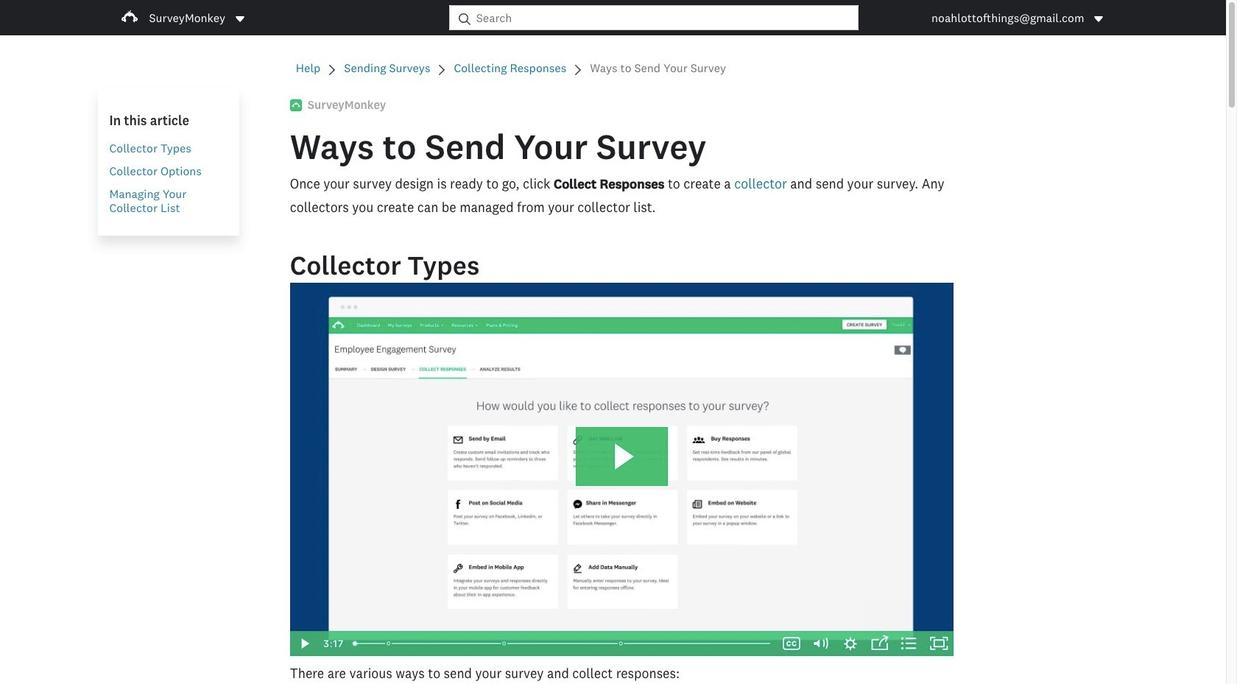 Task type: describe. For each thing, give the bounding box(es) containing it.
1 horizontal spatial open image
[[1093, 13, 1105, 25]]

chapter markers toolbar
[[355, 631, 770, 656]]

video element
[[290, 283, 954, 656]]



Task type: locate. For each thing, give the bounding box(es) containing it.
1 horizontal spatial open image
[[1095, 16, 1104, 22]]

Search text field
[[470, 6, 858, 29]]

open image
[[234, 13, 246, 25], [1095, 16, 1104, 22]]

0 horizontal spatial open image
[[234, 13, 246, 25]]

open image
[[1093, 13, 1105, 25], [236, 16, 244, 22]]

open image inside icon
[[236, 16, 244, 22]]

search image
[[459, 13, 470, 25]]

playbar slider
[[344, 631, 777, 656]]

search image
[[459, 13, 470, 25]]

0 horizontal spatial open image
[[236, 16, 244, 22]]



